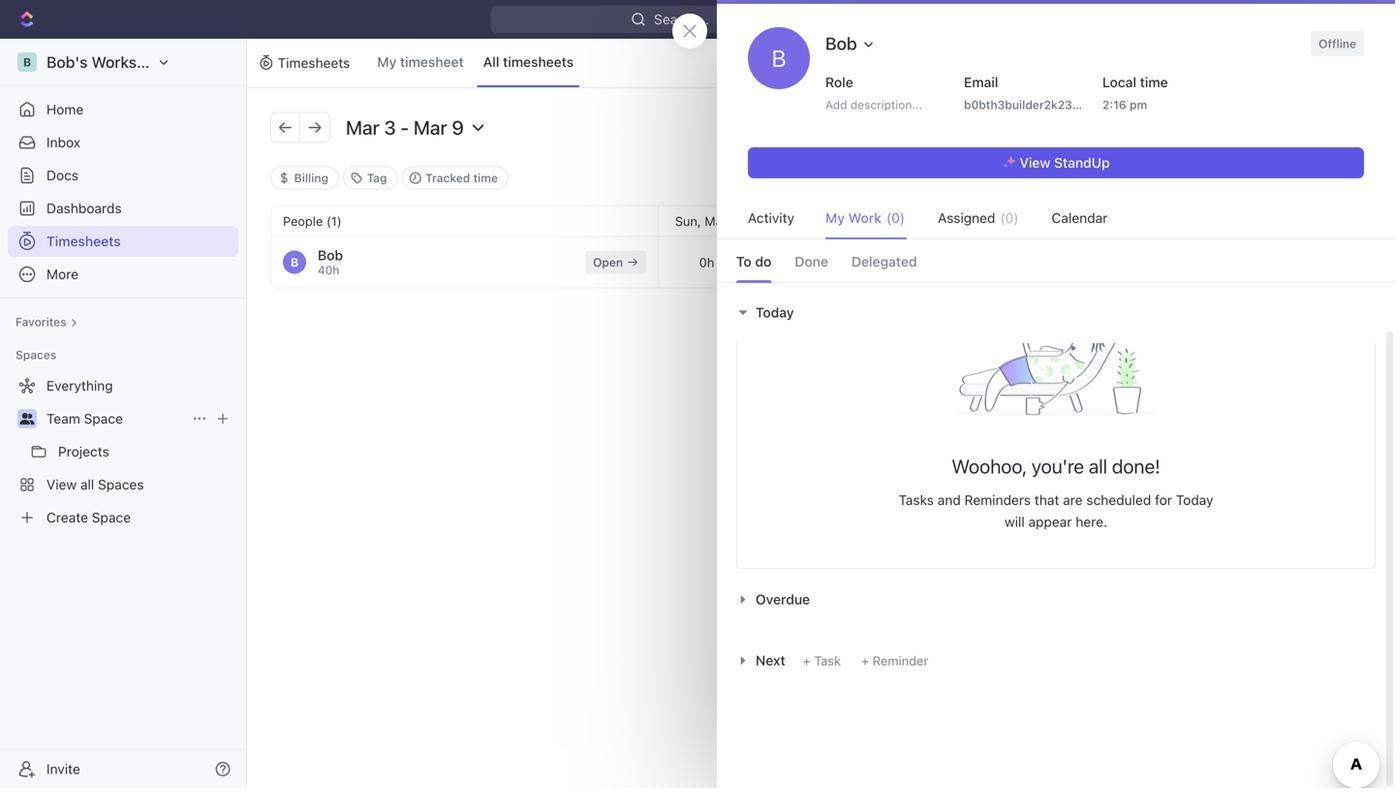 Task type: vqa. For each thing, say whether or not it's contained in the screenshot.
+
yes



Task type: locate. For each thing, give the bounding box(es) containing it.
b for bob
[[291, 255, 299, 269]]

today right for
[[1177, 492, 1214, 508]]

1 vertical spatial bob
[[318, 247, 343, 263]]

timesheets
[[278, 55, 350, 71], [47, 233, 121, 249]]

all
[[483, 54, 500, 70]]

email
[[965, 74, 999, 90]]

my left the timesheet
[[377, 54, 397, 70]]

bob down (1)
[[318, 247, 343, 263]]

spaces down "favorites" at the top
[[16, 348, 57, 362]]

2 + from the left
[[862, 653, 870, 668]]

0 horizontal spatial b
[[23, 55, 31, 69]]

1 horizontal spatial timesheets
[[278, 55, 350, 71]]

all left done! in the bottom right of the page
[[1090, 455, 1108, 478]]

timesheets inside sidebar navigation
[[47, 233, 121, 249]]

9
[[452, 116, 464, 139]]

home link
[[8, 94, 238, 125]]

today down do
[[756, 304, 795, 320]]

0 vertical spatial timesheets
[[278, 55, 350, 71]]

(0) right the "work"
[[887, 210, 905, 226]]

billing button
[[270, 166, 339, 190]]

bob for bob
[[826, 33, 858, 54]]

my
[[377, 54, 397, 70], [826, 210, 845, 226]]

create
[[47, 509, 88, 525]]

space for team space
[[84, 411, 123, 427]]

timesheets up →
[[278, 55, 350, 71]]

inbox
[[47, 134, 80, 150]]

team
[[47, 411, 80, 427]]

role
[[826, 74, 854, 90]]

1 horizontal spatial time
[[1141, 74, 1169, 90]]

1 vertical spatial view
[[47, 476, 77, 492]]

0 horizontal spatial 3
[[384, 116, 396, 139]]

and
[[938, 492, 961, 508]]

bob's workspace, , element
[[17, 52, 37, 72]]

local
[[1103, 74, 1137, 90]]

mar left - on the top left of the page
[[346, 116, 380, 139]]

timesheets
[[503, 54, 574, 70]]

1 horizontal spatial mar
[[414, 116, 448, 139]]

2 (0) from the left
[[1001, 210, 1019, 226]]

←
[[278, 117, 293, 138]]

time inside dropdown button
[[474, 171, 498, 185]]

b0bth3builder2k23@gmail.com
[[965, 98, 1141, 111]]

calendar
[[1052, 210, 1108, 226]]

are
[[1064, 492, 1083, 508]]

reminder
[[873, 653, 929, 668]]

bob
[[826, 33, 858, 54], [318, 247, 343, 263]]

offline
[[1319, 37, 1357, 50]]

do
[[756, 253, 772, 269]]

0 horizontal spatial all
[[80, 476, 94, 492]]

view inside button
[[1020, 155, 1051, 171]]

workspace
[[92, 53, 172, 71]]

1 horizontal spatial b
[[291, 255, 299, 269]]

spaces up create space 'link'
[[98, 476, 144, 492]]

mar
[[346, 116, 380, 139], [414, 116, 448, 139], [705, 214, 728, 228]]

1 horizontal spatial my
[[826, 210, 845, 226]]

time up the pm on the top right of the page
[[1141, 74, 1169, 90]]

1 vertical spatial spaces
[[98, 476, 144, 492]]

bob up role
[[826, 33, 858, 54]]

+ reminder
[[862, 653, 929, 668]]

tasks and reminders that are scheduled for today will appear here.
[[899, 492, 1214, 530]]

timesheets link
[[8, 226, 238, 257]]

1 vertical spatial timesheets
[[47, 233, 121, 249]]

1 horizontal spatial +
[[862, 653, 870, 668]]

view up 'create' at the bottom of the page
[[47, 476, 77, 492]]

1 vertical spatial today
[[1177, 492, 1214, 508]]

tab list
[[717, 239, 1396, 282]]

projects link
[[58, 436, 235, 467]]

b inside navigation
[[23, 55, 31, 69]]

+ for + task
[[803, 653, 811, 668]]

view inside sidebar navigation
[[47, 476, 77, 492]]

+ left reminder
[[862, 653, 870, 668]]

1 horizontal spatial 3
[[731, 214, 739, 228]]

bob, , element
[[283, 251, 306, 274]]

+ left task
[[803, 653, 811, 668]]

3 left 'activity'
[[731, 214, 739, 228]]

projects
[[58, 443, 109, 459]]

-
[[401, 116, 409, 139]]

0 horizontal spatial time
[[474, 171, 498, 185]]

0 vertical spatial space
[[84, 411, 123, 427]]

time inside local time 2:16 pm
[[1141, 74, 1169, 90]]

0 horizontal spatial my
[[377, 54, 397, 70]]

1 + from the left
[[803, 653, 811, 668]]

40h
[[318, 263, 340, 277]]

time right tracked
[[474, 171, 498, 185]]

everything
[[47, 378, 113, 394]]

0 vertical spatial 3
[[384, 116, 396, 139]]

tree
[[8, 370, 238, 533]]

0 vertical spatial time
[[1141, 74, 1169, 90]]

+ for + reminder
[[862, 653, 870, 668]]

my left the "work"
[[826, 210, 845, 226]]

tree containing everything
[[8, 370, 238, 533]]

my for my timesheet
[[377, 54, 397, 70]]

1 horizontal spatial all
[[1090, 455, 1108, 478]]

view left standup
[[1020, 155, 1051, 171]]

done
[[795, 253, 829, 269]]

view
[[1020, 155, 1051, 171], [47, 476, 77, 492]]

sun, mar 3
[[675, 214, 739, 228]]

timesheets down dashboards
[[47, 233, 121, 249]]

view all spaces link
[[8, 469, 235, 500]]

0 vertical spatial spaces
[[16, 348, 57, 362]]

space down view all spaces link
[[92, 509, 131, 525]]

space
[[84, 411, 123, 427], [92, 509, 131, 525]]

all inside tree
[[80, 476, 94, 492]]

will
[[1005, 514, 1025, 530]]

my timesheet link
[[372, 39, 470, 87]]

bob for bob 40h
[[318, 247, 343, 263]]

time
[[1141, 74, 1169, 90], [474, 171, 498, 185]]

mar right - on the top left of the page
[[414, 116, 448, 139]]

done button
[[795, 241, 829, 282]]

user group image
[[20, 413, 34, 425]]

all up create space
[[80, 476, 94, 492]]

email b0bth3builder2k23@gmail.com
[[965, 74, 1141, 111]]

0 horizontal spatial mar
[[346, 116, 380, 139]]

→
[[307, 117, 323, 138]]

(0) right assigned on the top
[[1001, 210, 1019, 226]]

0 horizontal spatial spaces
[[16, 348, 57, 362]]

mar right sun,
[[705, 214, 728, 228]]

all
[[1090, 455, 1108, 478], [80, 476, 94, 492]]

1 horizontal spatial (0)
[[1001, 210, 1019, 226]]

assigned
[[938, 210, 996, 226]]

next button
[[737, 652, 791, 668]]

done!
[[1113, 455, 1161, 478]]

0 vertical spatial my
[[377, 54, 397, 70]]

1 vertical spatial 3
[[731, 214, 739, 228]]

0 vertical spatial view
[[1020, 155, 1051, 171]]

0 horizontal spatial view
[[47, 476, 77, 492]]

0 horizontal spatial +
[[803, 653, 811, 668]]

my timesheet
[[377, 54, 464, 70]]

3 left - on the top left of the page
[[384, 116, 396, 139]]

0 horizontal spatial today
[[756, 304, 795, 320]]

0 vertical spatial bob
[[826, 33, 858, 54]]

that
[[1035, 492, 1060, 508]]

1 vertical spatial time
[[474, 171, 498, 185]]

invite
[[47, 761, 80, 777]]

space down everything link
[[84, 411, 123, 427]]

(0)
[[887, 210, 905, 226], [1001, 210, 1019, 226]]

pm
[[1130, 98, 1148, 111]]

overdue button
[[737, 591, 815, 607]]

0 horizontal spatial bob
[[318, 247, 343, 263]]

0h
[[700, 255, 715, 269]]

mar 3 - mar 9 button
[[338, 111, 496, 143]]

1 vertical spatial space
[[92, 509, 131, 525]]

0 horizontal spatial timesheets
[[47, 233, 121, 249]]

1 horizontal spatial view
[[1020, 155, 1051, 171]]

tree inside sidebar navigation
[[8, 370, 238, 533]]

1 horizontal spatial today
[[1177, 492, 1214, 508]]

space inside 'link'
[[92, 509, 131, 525]]

0 horizontal spatial (0)
[[887, 210, 905, 226]]

1 horizontal spatial bob
[[826, 33, 858, 54]]

1 vertical spatial my
[[826, 210, 845, 226]]

spaces
[[16, 348, 57, 362], [98, 476, 144, 492]]

tracked
[[426, 171, 470, 185]]

favorites
[[16, 315, 67, 329]]



Task type: describe. For each thing, give the bounding box(es) containing it.
dashboards link
[[8, 193, 238, 224]]

home
[[47, 101, 84, 117]]

delegated button
[[852, 241, 918, 282]]

role add description...
[[826, 74, 923, 111]]

to do
[[737, 253, 772, 269]]

here.
[[1076, 514, 1108, 530]]

create space link
[[8, 502, 235, 533]]

team space
[[47, 411, 123, 427]]

sun,
[[675, 214, 702, 228]]

description...
[[851, 98, 923, 111]]

add description... button
[[818, 93, 946, 116]]

scheduled
[[1087, 492, 1152, 508]]

woohoo, you're all done!
[[952, 455, 1161, 478]]

time for local
[[1141, 74, 1169, 90]]

docs link
[[8, 160, 238, 191]]

tracked time button
[[402, 166, 509, 190]]

all timesheets link
[[478, 39, 580, 87]]

create space
[[47, 509, 131, 525]]

today inside tasks and reminders that are scheduled for today will appear here.
[[1177, 492, 1214, 508]]

inbox link
[[8, 127, 238, 158]]

standup
[[1055, 155, 1111, 171]]

1 horizontal spatial spaces
[[98, 476, 144, 492]]

view for view standup
[[1020, 155, 1051, 171]]

search...
[[655, 11, 710, 27]]

2 horizontal spatial mar
[[705, 214, 728, 228]]

2 horizontal spatial b
[[772, 45, 787, 72]]

0 vertical spatial today
[[756, 304, 795, 320]]

search... button
[[491, 6, 850, 33]]

more
[[47, 266, 79, 282]]

+ task
[[803, 653, 841, 668]]

← button
[[271, 113, 301, 142]]

people (1)
[[283, 214, 342, 228]]

my for my work (0)
[[826, 210, 845, 226]]

view for view all spaces
[[47, 476, 77, 492]]

to
[[737, 253, 752, 269]]

bob 40h
[[318, 247, 343, 277]]

reminders
[[965, 492, 1031, 508]]

tag button
[[343, 166, 398, 190]]

everything link
[[8, 370, 235, 401]]

sidebar navigation
[[0, 39, 251, 788]]

to do tab panel
[[717, 174, 1396, 691]]

you're
[[1032, 455, 1085, 478]]

b for bob's workspace
[[23, 55, 31, 69]]

tasks
[[899, 492, 934, 508]]

today button
[[737, 304, 799, 320]]

my work (0)
[[826, 210, 905, 226]]

time for tracked
[[474, 171, 498, 185]]

task
[[815, 653, 841, 668]]

→ button
[[301, 113, 330, 142]]

2:16
[[1103, 98, 1127, 111]]

bob's
[[47, 53, 88, 71]]

people
[[283, 214, 323, 228]]

billing
[[291, 171, 329, 185]]

view standup
[[1020, 155, 1111, 171]]

favorites button
[[8, 310, 86, 333]]

bob's workspace
[[47, 53, 172, 71]]

open button
[[586, 251, 647, 274]]

appear
[[1029, 514, 1073, 530]]

view all spaces
[[47, 476, 144, 492]]

1 (0) from the left
[[887, 210, 905, 226]]

next
[[756, 652, 786, 668]]

space for create space
[[92, 509, 131, 525]]

mar 3 - mar 9
[[346, 116, 469, 139]]

dashboards
[[47, 200, 122, 216]]

for
[[1156, 492, 1173, 508]]

activity
[[748, 210, 795, 226]]

tag
[[364, 171, 387, 185]]

delegated
[[852, 253, 918, 269]]

3 inside dropdown button
[[384, 116, 396, 139]]

overdue
[[756, 591, 811, 607]]

tab list containing to do
[[717, 239, 1396, 282]]

local time 2:16 pm
[[1103, 74, 1169, 111]]

docs
[[47, 167, 79, 183]]

team space link
[[47, 403, 184, 434]]

to do button
[[737, 241, 772, 282]]

more button
[[8, 259, 238, 290]]

open
[[593, 255, 623, 269]]

all inside to do tab panel
[[1090, 455, 1108, 478]]

assigned (0)
[[938, 210, 1019, 226]]

timesheet
[[400, 54, 464, 70]]

view standup button
[[748, 147, 1365, 178]]

tracked time
[[423, 171, 498, 185]]



